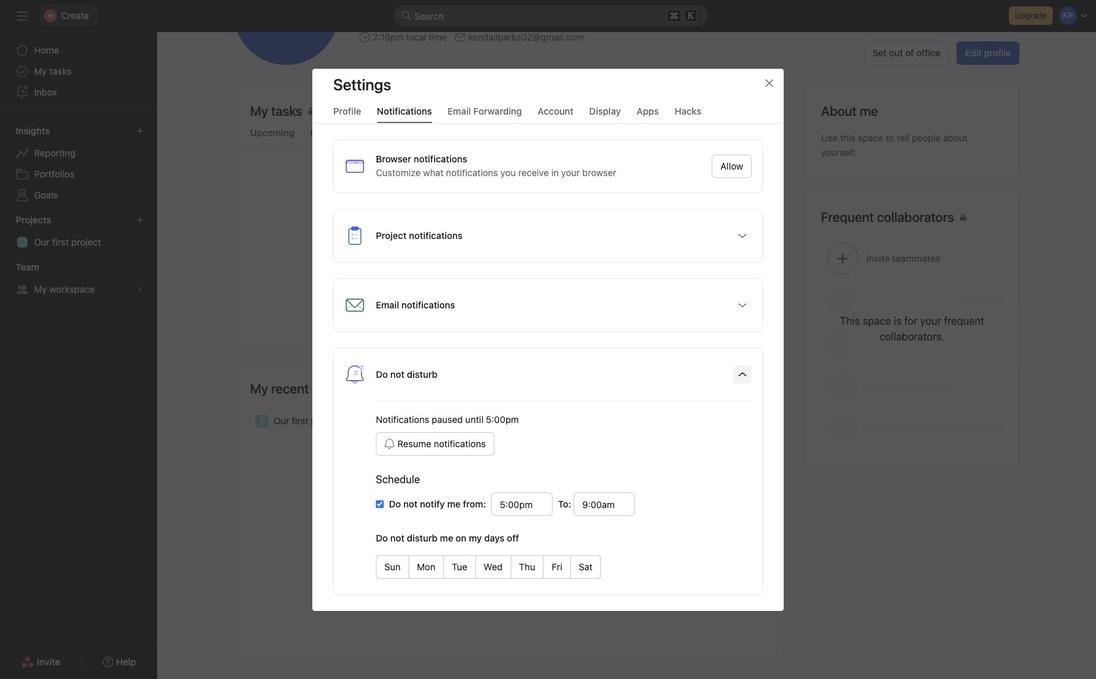 Task type: vqa. For each thing, say whether or not it's contained in the screenshot.
Access your name and email address.
no



Task type: locate. For each thing, give the bounding box(es) containing it.
upcoming
[[250, 127, 294, 138]]

email
[[448, 105, 471, 116]]

first up teams element
[[52, 236, 69, 248]]

my workspace
[[34, 284, 95, 295]]

receive
[[518, 167, 549, 178]]

1 vertical spatial not
[[390, 532, 405, 543]]

set out of office
[[873, 47, 941, 58]]

prominent image
[[402, 10, 412, 21]]

settings
[[333, 75, 391, 93]]

0 vertical spatial our
[[34, 236, 50, 248]]

0 vertical spatial you
[[501, 167, 516, 178]]

global element
[[0, 32, 157, 111]]

not left disturb
[[390, 532, 405, 543]]

insights element
[[0, 119, 157, 208]]

inbox link
[[8, 82, 149, 103]]

to
[[886, 132, 895, 143]]

1 horizontal spatial project
[[311, 415, 341, 426]]

2 vertical spatial do
[[376, 532, 388, 543]]

hacks
[[675, 105, 702, 116]]

in
[[552, 167, 559, 178]]

notifications right what
[[446, 167, 498, 178]]

project down recent projects
[[311, 415, 341, 426]]

show options image
[[738, 230, 748, 241]]

1 vertical spatial our
[[274, 415, 289, 426]]

fri
[[552, 561, 563, 572]]

our right list icon
[[274, 415, 289, 426]]

our first project
[[34, 236, 101, 248], [274, 415, 341, 426]]

my inside "link"
[[34, 66, 47, 77]]

None text field
[[491, 492, 553, 516]]

your completed tasks will appear here, so you can reference them later.
[[412, 270, 606, 295]]

portfolios
[[34, 168, 74, 179]]

list image
[[258, 417, 266, 425]]

notify
[[420, 498, 445, 509]]

my for my recent projects
[[250, 381, 268, 396]]

projects element
[[0, 208, 157, 255]]

0 vertical spatial our first project link
[[8, 232, 149, 253]]

notifications up completed
[[377, 105, 432, 116]]

my up list icon
[[250, 381, 268, 396]]

my tasks link
[[8, 61, 149, 82]]

notifications paused until 5:00pm
[[376, 414, 519, 425]]

1 vertical spatial notifications
[[434, 438, 486, 449]]

browser
[[583, 167, 617, 178]]

you left receive
[[501, 167, 516, 178]]

you
[[501, 167, 516, 178], [590, 270, 606, 281]]

0 vertical spatial tasks
[[49, 66, 72, 77]]

Do not notify me from: checkbox
[[376, 500, 384, 508]]

first down my recent projects
[[292, 415, 308, 426]]

our down goals
[[34, 236, 50, 248]]

our inside projects element
[[34, 236, 50, 248]]

notifications inside button
[[434, 438, 486, 449]]

notifications inside browser notifications customize what notifications you receive in your browser
[[446, 167, 498, 178]]

tasks down the home
[[49, 66, 72, 77]]

0 vertical spatial my
[[34, 66, 47, 77]]

do not disturb
[[376, 368, 438, 380]]

0 vertical spatial our first project
[[34, 236, 101, 248]]

your
[[412, 270, 431, 281]]

email notifications
[[376, 299, 455, 310]]

my up inbox
[[34, 66, 47, 77]]

do for do not notify me from:
[[389, 498, 401, 509]]

teams element
[[0, 255, 157, 303]]

what
[[423, 167, 444, 178]]

0 horizontal spatial our first project link
[[8, 232, 149, 253]]

frequent collaborators
[[821, 210, 954, 225]]

notifications up "resume"
[[376, 414, 429, 425]]

appear
[[522, 270, 552, 281]]

upcoming button
[[250, 127, 294, 145]]

notifications button
[[377, 105, 432, 123]]

notifications
[[446, 167, 498, 178], [434, 438, 486, 449]]

1 horizontal spatial first
[[292, 415, 308, 426]]

do for do not disturb me on my days off
[[376, 532, 388, 543]]

this
[[840, 132, 856, 143]]

my left workspace
[[34, 284, 47, 295]]

do up sun
[[376, 532, 388, 543]]

space
[[858, 132, 884, 143]]

k
[[688, 10, 694, 21]]

0 horizontal spatial our first project
[[34, 236, 101, 248]]

not for notify
[[404, 498, 418, 509]]

use
[[821, 132, 838, 143]]

of
[[906, 47, 914, 58]]

1 horizontal spatial tasks
[[481, 270, 503, 281]]

our first project link
[[8, 232, 149, 253], [234, 409, 783, 434]]

0 vertical spatial notifications
[[446, 167, 498, 178]]

hide sidebar image
[[17, 10, 28, 21]]

my
[[34, 66, 47, 77], [34, 284, 47, 295], [250, 381, 268, 396]]

1 vertical spatial you
[[590, 270, 606, 281]]

do left not disturb at the left bottom
[[376, 368, 388, 380]]

0 horizontal spatial tasks
[[49, 66, 72, 77]]

(11)
[[349, 127, 365, 138]]

0 vertical spatial not
[[404, 498, 418, 509]]

do right do not notify me from: 'checkbox'
[[389, 498, 401, 509]]

tell
[[897, 132, 910, 143]]

email forwarding button
[[448, 105, 522, 123]]

set
[[873, 47, 887, 58]]

0 vertical spatial notifications
[[377, 105, 432, 116]]

allow button
[[712, 154, 752, 178]]

0 horizontal spatial you
[[501, 167, 516, 178]]

1 vertical spatial do
[[389, 498, 401, 509]]

edit
[[966, 47, 982, 58]]

home link
[[8, 40, 149, 61]]

our first project link inside projects element
[[8, 232, 149, 253]]

goals link
[[8, 185, 149, 206]]

profile button
[[333, 105, 361, 123]]

do for do not disturb
[[376, 368, 388, 380]]

1 vertical spatial project
[[311, 415, 341, 426]]

1 horizontal spatial you
[[590, 270, 606, 281]]

project up teams element
[[71, 236, 101, 248]]

kendallparks02@gmail.com
[[468, 31, 584, 43]]

0 vertical spatial project
[[71, 236, 101, 248]]

0 vertical spatial first
[[52, 236, 69, 248]]

0 horizontal spatial our
[[34, 236, 50, 248]]

project
[[71, 236, 101, 248], [311, 415, 341, 426]]

completed
[[434, 270, 479, 281]]

on
[[456, 532, 467, 543]]

our first project down my recent projects
[[274, 415, 341, 426]]

None text field
[[574, 492, 636, 516]]

1 vertical spatial notifications
[[376, 414, 429, 425]]

completed button
[[381, 127, 428, 145]]

0 vertical spatial do
[[376, 368, 388, 380]]

not left notify
[[404, 498, 418, 509]]

first
[[52, 236, 69, 248], [292, 415, 308, 426]]

to:
[[558, 498, 571, 509]]

disturb
[[407, 532, 438, 543]]

tasks up reference
[[481, 270, 503, 281]]

our
[[34, 236, 50, 248], [274, 415, 289, 426]]

tasks inside "link"
[[49, 66, 72, 77]]

2:16pm
[[373, 31, 404, 43]]

1 vertical spatial our first project link
[[234, 409, 783, 434]]

1 vertical spatial first
[[292, 415, 308, 426]]

notifications down "notifications paused until 5:00pm"
[[434, 438, 486, 449]]

1 vertical spatial my
[[34, 284, 47, 295]]

reference
[[474, 284, 514, 295]]

kendallparks02@gmail.com link
[[468, 30, 584, 45]]

do
[[376, 368, 388, 380], [389, 498, 401, 509], [376, 532, 388, 543]]

1 vertical spatial tasks
[[481, 270, 503, 281]]

not
[[404, 498, 418, 509], [390, 532, 405, 543]]

overdue (11)
[[310, 127, 365, 138]]

thu
[[519, 561, 535, 572]]

customize
[[376, 167, 421, 178]]

0 horizontal spatial first
[[52, 236, 69, 248]]

me from:
[[447, 498, 486, 509]]

recent projects
[[271, 381, 360, 396]]

1 vertical spatial our first project
[[274, 415, 341, 426]]

forwarding
[[473, 105, 522, 116]]

our first project inside projects element
[[34, 236, 101, 248]]

1 horizontal spatial our
[[274, 415, 289, 426]]

my inside teams element
[[34, 284, 47, 295]]

you right so
[[590, 270, 606, 281]]

2 vertical spatial my
[[250, 381, 268, 396]]

paused
[[432, 414, 463, 425]]

our first project up teams element
[[34, 236, 101, 248]]



Task type: describe. For each thing, give the bounding box(es) containing it.
profile
[[985, 47, 1011, 58]]

insights
[[16, 125, 50, 136]]

my tasks link
[[250, 102, 768, 123]]

upgrade button
[[1009, 7, 1053, 25]]

you inside browser notifications customize what notifications you receive in your browser
[[501, 167, 516, 178]]

local
[[407, 31, 426, 43]]

5:00pm
[[486, 414, 519, 425]]

reporting link
[[8, 143, 149, 164]]

apps
[[637, 105, 659, 116]]

later.
[[541, 284, 562, 295]]

notifications for notifications
[[377, 105, 432, 116]]

schedule
[[376, 473, 420, 485]]

⌘
[[670, 10, 679, 21]]

do not notify me from:
[[389, 498, 486, 509]]

resume notifications button
[[376, 432, 494, 456]]

your
[[561, 167, 580, 178]]

first inside projects element
[[52, 236, 69, 248]]

overdue (11) button
[[310, 127, 365, 145]]

my recent projects
[[250, 381, 360, 396]]

not for disturb
[[390, 532, 405, 543]]

sun
[[384, 561, 401, 572]]

2:16pm local time
[[373, 31, 447, 43]]

invite button
[[13, 650, 69, 674]]

goals
[[34, 189, 58, 200]]

do not disturb me on my days off
[[376, 532, 519, 543]]

upgrade
[[1015, 10, 1047, 20]]

will
[[506, 270, 520, 281]]

close image
[[764, 78, 775, 88]]

use this space to tell people about yourself.
[[821, 132, 968, 158]]

completed
[[381, 127, 428, 138]]

tue
[[452, 561, 467, 572]]

show options image
[[738, 300, 748, 310]]

my tasks
[[250, 103, 303, 119]]

display button
[[589, 105, 621, 123]]

hacks button
[[675, 105, 702, 123]]

browser notifications customize what notifications you receive in your browser
[[376, 153, 617, 178]]

out
[[889, 47, 903, 58]]

browser notifications
[[376, 153, 467, 164]]

0 horizontal spatial project
[[71, 236, 101, 248]]

project notifications
[[376, 230, 463, 241]]

1 horizontal spatial our first project
[[274, 415, 341, 426]]

them
[[517, 284, 538, 295]]

invite
[[37, 656, 60, 667]]

apps button
[[637, 105, 659, 123]]

until
[[466, 414, 484, 425]]

account
[[538, 105, 574, 116]]

display
[[589, 105, 621, 116]]

1 horizontal spatial our first project link
[[234, 409, 783, 434]]

my
[[469, 532, 482, 543]]

about
[[944, 132, 968, 143]]

home
[[34, 45, 59, 56]]

account button
[[538, 105, 574, 123]]

workspace
[[49, 284, 95, 295]]

about me
[[821, 103, 878, 119]]

days off
[[484, 532, 519, 543]]

mon
[[417, 561, 436, 572]]

can
[[456, 284, 471, 295]]

you inside your completed tasks will appear here, so you can reference them later.
[[590, 270, 606, 281]]

people
[[912, 132, 941, 143]]

wed
[[484, 561, 503, 572]]

email forwarding
[[448, 105, 522, 116]]

profile
[[333, 105, 361, 116]]

notifications for notifications paused until 5:00pm
[[376, 414, 429, 425]]

my tasks
[[34, 66, 72, 77]]

resume notifications
[[398, 438, 486, 449]]

me
[[440, 532, 453, 543]]

resume
[[398, 438, 431, 449]]

reporting
[[34, 147, 75, 159]]

sat
[[579, 561, 593, 572]]

allow
[[721, 160, 743, 171]]

office
[[917, 47, 941, 58]]

tasks inside your completed tasks will appear here, so you can reference them later.
[[481, 270, 503, 281]]

my for my tasks
[[34, 66, 47, 77]]

so
[[578, 270, 588, 281]]

my for my workspace
[[34, 284, 47, 295]]

my workspace link
[[8, 279, 149, 300]]

overdue
[[310, 127, 347, 138]]

hide options image
[[738, 369, 748, 380]]

here,
[[554, 270, 575, 281]]

portfolios link
[[8, 164, 149, 185]]

not disturb
[[390, 368, 438, 380]]

edit profile button
[[957, 41, 1020, 65]]

time
[[429, 31, 447, 43]]



